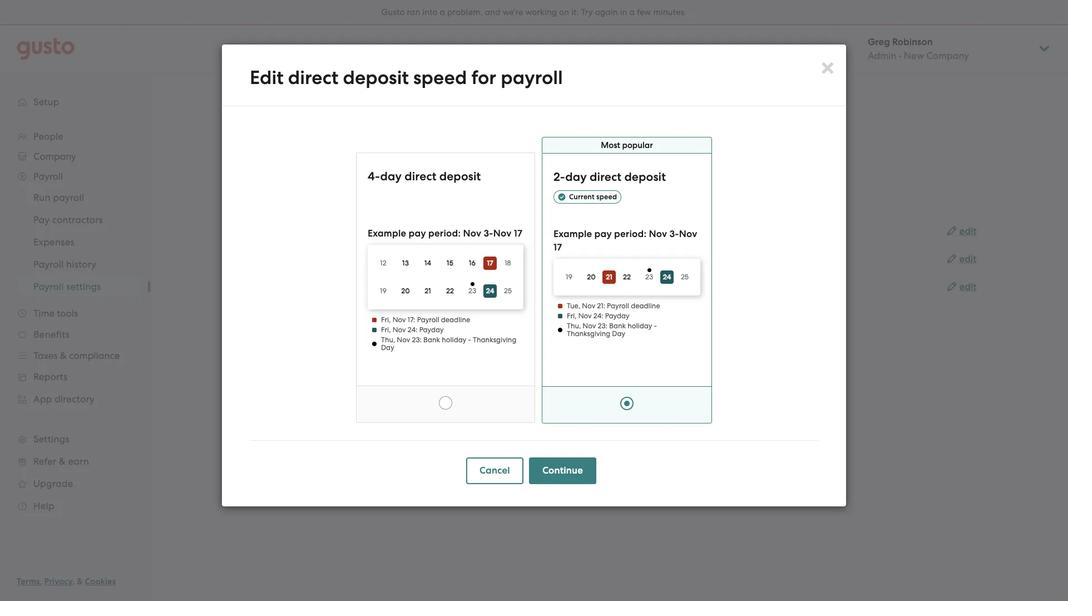 Task type: locate. For each thing, give the bounding box(es) containing it.
21
[[606, 273, 613, 281], [425, 287, 431, 295], [597, 302, 604, 310]]

1 vertical spatial day
[[381, 343, 394, 352]]

thu, nov 23 : bank holiday - thanksgiving day
[[567, 322, 657, 338]]

0 horizontal spatial fri, nov 24 : payday
[[381, 326, 444, 334]]

0 vertical spatial edit button
[[948, 225, 977, 238]]

- for example pay period : nov 3 -
[[675, 228, 679, 240]]

1 vertical spatial edit button
[[948, 253, 977, 266]]

in
[[620, 7, 628, 17]]

0 horizontal spatial a
[[440, 7, 445, 17]]

None radio
[[439, 396, 452, 410]]

1 horizontal spatial a
[[630, 7, 635, 17]]

fri, down tue, on the bottom right of the page
[[567, 312, 577, 320]]

2-day direct deposit
[[554, 170, 666, 184]]

20
[[587, 273, 596, 281], [401, 287, 410, 295]]

4-
[[368, 169, 380, 184]]

direct deposit speed
[[361, 225, 451, 237]]

1 horizontal spatial direct
[[405, 169, 437, 184]]

0 horizontal spatial holiday
[[442, 336, 467, 344]]

24 down "tue, nov 21 : payroll deadline"
[[594, 312, 602, 320]]

a right in
[[630, 7, 635, 17]]

thu, down tue, on the bottom right of the page
[[567, 322, 581, 330]]

22
[[623, 273, 631, 281], [446, 287, 454, 295]]

2-
[[554, 170, 566, 184]]

example down the current
[[554, 228, 592, 240]]

example for example pay period : nov 3 - nov 17
[[368, 228, 406, 239]]

deposit inside most popular button
[[625, 170, 666, 184]]

custom
[[301, 157, 331, 167]]

deposit down popular
[[625, 170, 666, 184]]

0 horizontal spatial 19
[[380, 287, 387, 295]]

17
[[514, 228, 523, 239], [554, 242, 562, 253], [487, 259, 493, 267], [408, 316, 414, 324]]

0 vertical spatial fri, nov 24 : payday
[[567, 312, 630, 320]]

deadline inside most popular button
[[631, 302, 660, 310]]

0 horizontal spatial 22
[[446, 287, 454, 295]]

direct up payroll settings
[[288, 66, 339, 89]]

1 horizontal spatial day
[[566, 170, 587, 184]]

holiday left the "set"
[[442, 336, 467, 344]]

none radio inside button
[[439, 396, 452, 410]]

days
[[468, 225, 489, 237]]

1 vertical spatial fri, nov 24 : payday
[[381, 326, 444, 334]]

speed down 2-day direct deposit
[[597, 192, 617, 201]]

21 up "tue, nov 21 : payroll deadline"
[[606, 273, 613, 281]]

2 edit from the top
[[960, 253, 977, 265]]

privacy link
[[44, 577, 72, 587]]

0 horizontal spatial 20
[[401, 287, 410, 295]]

19 down 12
[[380, 287, 387, 295]]

3 inside most popular button
[[670, 228, 675, 240]]

23 down nov 17
[[646, 273, 653, 281]]

0 horizontal spatial 3
[[484, 228, 489, 239]]

day inside most popular button
[[566, 170, 587, 184]]

speed
[[414, 66, 467, 89], [597, 192, 617, 201], [424, 225, 451, 237]]

3 edit button from the top
[[948, 281, 977, 294]]

holiday inside thu, nov 23 : bank holiday - thanksgiving day
[[628, 322, 652, 330]]

0 vertical spatial edit
[[960, 225, 977, 237]]

1 horizontal spatial 22
[[623, 273, 631, 281]]

direct right 4-
[[405, 169, 437, 184]]

custom earnings button
[[292, 149, 376, 175]]

deadline up thanksgiving day at the left bottom of the page
[[441, 316, 470, 324]]

fri,
[[567, 312, 577, 320], [381, 316, 391, 324], [381, 326, 391, 334]]

edit button
[[948, 225, 977, 238], [948, 253, 977, 266], [948, 281, 977, 294]]

1 horizontal spatial period
[[614, 228, 644, 240]]

1 vertical spatial 20
[[401, 287, 410, 295]]

2 vertical spatial speed
[[424, 225, 451, 237]]

2 vertical spatial 21
[[597, 302, 604, 310]]

pay up the payday
[[409, 228, 426, 239]]

bank inside thu, nov 23 : bank holiday - thanksgiving day
[[609, 322, 626, 330]]

payday
[[605, 312, 630, 320], [419, 326, 444, 334]]

None button
[[356, 152, 535, 423]]

21 down the 14
[[425, 287, 431, 295]]

1 horizontal spatial thanksgiving
[[567, 329, 611, 338]]

1 vertical spatial payday
[[419, 326, 444, 334]]

example pay period : nov 3 -
[[554, 228, 679, 240]]

2 horizontal spatial 21
[[606, 273, 613, 281]]

1 vertical spatial 19
[[380, 287, 387, 295]]

pay for example pay period : nov 3 -
[[595, 228, 612, 240]]

deposit inside button
[[440, 169, 481, 184]]

thanksgiving down tue, on the bottom right of the page
[[567, 329, 611, 338]]

deposit up 2
[[440, 169, 481, 184]]

0 vertical spatial bank
[[382, 281, 405, 292]]

pay inside most popular button
[[595, 228, 612, 240]]

cookies button
[[85, 575, 116, 588]]

0 horizontal spatial pay
[[409, 228, 426, 239]]

None radio
[[621, 397, 634, 410]]

deadline
[[631, 302, 660, 310], [441, 316, 470, 324]]

3 for example pay period : nov 3 -
[[670, 228, 675, 240]]

fri, down fri, nov 17 : payroll deadline
[[381, 326, 391, 334]]

1 horizontal spatial fri, nov 24 : payday
[[567, 312, 630, 320]]

×
[[821, 53, 835, 81]]

private payday email
[[358, 253, 451, 264]]

bank
[[382, 281, 405, 292], [609, 322, 626, 330], [424, 336, 440, 344]]

0 horizontal spatial ,
[[40, 577, 42, 587]]

period
[[429, 228, 458, 239], [614, 228, 644, 240]]

25
[[681, 273, 689, 281], [504, 287, 512, 295]]

a
[[440, 7, 445, 17], [630, 7, 635, 17]]

set payroll schedule
[[473, 331, 565, 343]]

thanksgiving
[[567, 329, 611, 338], [473, 336, 517, 344]]

thu, inside button
[[381, 336, 395, 344]]

, left the &
[[72, 577, 75, 587]]

holiday down "tue, nov 21 : payroll deadline"
[[628, 322, 652, 330]]

× button
[[821, 53, 835, 81]]

2 days
[[460, 225, 489, 237]]

-
[[489, 228, 494, 239], [675, 228, 679, 240], [654, 322, 657, 330], [468, 336, 471, 344]]

0 vertical spatial 19
[[566, 273, 573, 281]]

fri, nov 24 : payday inside button
[[381, 326, 444, 334]]

speed left for
[[414, 66, 467, 89]]

2 vertical spatial edit
[[960, 281, 977, 293]]

22 up "tue, nov 21 : payroll deadline"
[[623, 273, 631, 281]]

thu, down fri, nov 17 : payroll deadline
[[381, 336, 395, 344]]

deposit up private payday email
[[389, 225, 422, 237]]

17 inside nov 17
[[554, 242, 562, 253]]

1 horizontal spatial ,
[[72, 577, 75, 587]]

1 horizontal spatial holiday
[[628, 322, 652, 330]]

bank for example pay period : nov 3 -
[[609, 322, 626, 330]]

:
[[458, 228, 461, 239], [644, 228, 647, 240], [604, 302, 606, 310], [602, 312, 604, 320], [414, 316, 416, 324], [606, 322, 608, 330], [416, 326, 418, 334], [420, 336, 422, 344]]

direct
[[288, 66, 339, 89], [405, 169, 437, 184], [590, 170, 622, 184]]

2 horizontal spatial bank
[[609, 322, 626, 330]]

18
[[505, 259, 511, 267]]

day down "tue, nov 21 : payroll deadline"
[[612, 329, 626, 338]]

1 vertical spatial thu,
[[381, 336, 395, 344]]

22 left the gusto
[[446, 287, 454, 295]]

on
[[559, 7, 570, 17]]

deposit
[[343, 66, 409, 89], [440, 169, 481, 184], [625, 170, 666, 184], [389, 225, 422, 237]]

1 horizontal spatial 20
[[587, 273, 596, 281]]

set
[[473, 331, 488, 343]]

1 horizontal spatial 19
[[566, 273, 573, 281]]

period down 'current speed'
[[614, 228, 644, 240]]

0 vertical spatial 25
[[681, 273, 689, 281]]

working
[[526, 7, 557, 17]]

payday inside most popular button
[[605, 312, 630, 320]]

earnings
[[333, 157, 367, 167]]

fri, nov 24 : payday down "tue, nov 21 : payroll deadline"
[[567, 312, 630, 320]]

terms link
[[17, 577, 40, 587]]

1 vertical spatial 22
[[446, 287, 454, 295]]

period inside most popular button
[[614, 228, 644, 240]]

edit
[[960, 225, 977, 237], [960, 253, 977, 265], [960, 281, 977, 293]]

,
[[40, 577, 42, 587], [72, 577, 75, 587]]

for
[[472, 66, 497, 89]]

1 horizontal spatial deadline
[[631, 302, 660, 310]]

20 down 13
[[401, 287, 410, 295]]

day down fri, nov 17 : payroll deadline
[[381, 343, 394, 352]]

0 horizontal spatial bank
[[382, 281, 405, 292]]

try
[[581, 7, 593, 17]]

example pay period : nov 3 - nov 17
[[368, 228, 523, 239]]

1 vertical spatial 25
[[504, 287, 512, 295]]

21 inside button
[[425, 287, 431, 295]]

0 vertical spatial payday
[[605, 312, 630, 320]]

0 horizontal spatial day
[[380, 169, 402, 184]]

1 horizontal spatial 3
[[670, 228, 675, 240]]

0 horizontal spatial thu,
[[381, 336, 395, 344]]

pay down 'current speed'
[[595, 228, 612, 240]]

payroll right the "set"
[[490, 331, 521, 343]]

0 vertical spatial 21
[[606, 273, 613, 281]]

cancel
[[480, 465, 510, 476]]

deposit inside settings tab panel
[[389, 225, 422, 237]]

0 horizontal spatial payday
[[419, 326, 444, 334]]

private
[[358, 253, 389, 264]]

day for 2-
[[566, 170, 587, 184]]

holiday
[[628, 322, 652, 330], [442, 336, 467, 344]]

1 vertical spatial bank
[[609, 322, 626, 330]]

speed left 2
[[424, 225, 451, 237]]

privacy
[[44, 577, 72, 587]]

1 horizontal spatial example
[[554, 228, 592, 240]]

thu, inside thu, nov 23 : bank holiday - thanksgiving day
[[567, 322, 581, 330]]

1 horizontal spatial 21
[[597, 302, 604, 310]]

cookies
[[85, 577, 116, 587]]

thanksgiving left schedule
[[473, 336, 517, 344]]

terms , privacy , & cookies
[[17, 577, 116, 587]]

payday up thu, nov 23 : bank holiday -
[[419, 326, 444, 334]]

fri, nov 24 : payday down fri, nov 17 : payroll deadline
[[381, 326, 444, 334]]

gusto
[[460, 281, 492, 292]]

0 vertical spatial holiday
[[628, 322, 652, 330]]

3
[[484, 228, 489, 239], [670, 228, 675, 240]]

2 horizontal spatial direct
[[590, 170, 622, 184]]

23 down "tue, nov 21 : payroll deadline"
[[598, 322, 606, 330]]

0 horizontal spatial thanksgiving
[[473, 336, 517, 344]]

payroll up thu, nov 23 : bank holiday - thanksgiving day
[[607, 302, 629, 310]]

payday
[[391, 253, 425, 264]]

edit for days
[[960, 225, 977, 237]]

day
[[380, 169, 402, 184], [566, 170, 587, 184]]

0 horizontal spatial day
[[381, 343, 394, 352]]

1 vertical spatial holiday
[[442, 336, 467, 344]]

thanksgiving day
[[381, 336, 517, 352]]

0 horizontal spatial deadline
[[441, 316, 470, 324]]

period inside button
[[429, 228, 458, 239]]

example inside most popular button
[[554, 228, 592, 240]]

1 vertical spatial 21
[[425, 287, 431, 295]]

deadline for example pay period : nov 3 - nov 17
[[441, 316, 470, 324]]

22 inside button
[[446, 287, 454, 295]]

0 vertical spatial day
[[612, 329, 626, 338]]

0 horizontal spatial 21
[[425, 287, 431, 295]]

deadline up thu, nov 23 : bank holiday - thanksgiving day
[[631, 302, 660, 310]]

and
[[485, 7, 501, 17]]

1 edit from the top
[[960, 225, 977, 237]]

bank down "tue, nov 21 : payroll deadline"
[[609, 322, 626, 330]]

period left 2
[[429, 228, 458, 239]]

3 for example pay period : nov 3 - nov 17
[[484, 228, 489, 239]]

12
[[380, 259, 387, 267]]

thanksgiving inside thanksgiving day
[[473, 336, 517, 344]]

thu,
[[567, 322, 581, 330], [381, 336, 395, 344]]

details
[[486, 253, 516, 264]]

× document
[[222, 45, 847, 506]]

1 horizontal spatial pay
[[595, 228, 612, 240]]

fri, down 'bank descriptor' at the left of page
[[381, 316, 391, 324]]

period for example pay period : nov 3 - nov 17
[[429, 228, 458, 239]]

0 horizontal spatial period
[[429, 228, 458, 239]]

again
[[595, 7, 618, 17]]

speed inside most popular button
[[597, 192, 617, 201]]

20 up "tue, nov 21 : payroll deadline"
[[587, 273, 596, 281]]

minutes.
[[654, 7, 687, 17]]

fri, nov 24 : payday inside most popular button
[[567, 312, 630, 320]]

19 up tue, on the bottom right of the page
[[566, 273, 573, 281]]

1 , from the left
[[40, 577, 42, 587]]

, left privacy link
[[40, 577, 42, 587]]

direct up 'current speed'
[[590, 170, 622, 184]]

account menu element
[[854, 25, 1052, 72]]

0 vertical spatial 22
[[623, 273, 631, 281]]

bank for example pay period : nov 3 - nov 17
[[424, 336, 440, 344]]

nov
[[463, 228, 481, 239], [494, 228, 512, 239], [649, 228, 667, 240], [679, 228, 698, 240], [582, 302, 596, 310], [579, 312, 592, 320], [393, 316, 406, 324], [583, 322, 596, 330], [393, 326, 406, 334], [397, 336, 410, 344]]

1 horizontal spatial thu,
[[567, 322, 581, 330]]

thu, for example pay period : nov 3 -
[[567, 322, 581, 330]]

speed inside settings tab panel
[[424, 225, 451, 237]]

fri, inside most popular button
[[567, 312, 577, 320]]

1 edit button from the top
[[948, 225, 977, 238]]

a right the into at the top of page
[[440, 7, 445, 17]]

1 horizontal spatial day
[[612, 329, 626, 338]]

example up private
[[368, 228, 406, 239]]

0 vertical spatial deadline
[[631, 302, 660, 310]]

21 up thu, nov 23 : bank holiday - thanksgiving day
[[597, 302, 604, 310]]

fri, nov 24 : payday
[[567, 312, 630, 320], [381, 326, 444, 334]]

bank down fri, nov 17 : payroll deadline
[[424, 336, 440, 344]]

2
[[460, 225, 466, 237]]

holiday for example pay period : nov 3 - nov 17
[[442, 336, 467, 344]]

20 inside button
[[401, 287, 410, 295]]

1 vertical spatial deadline
[[441, 316, 470, 324]]

1 horizontal spatial 25
[[681, 273, 689, 281]]

day
[[612, 329, 626, 338], [381, 343, 394, 352]]

payday down "tue, nov 21 : payroll deadline"
[[605, 312, 630, 320]]

2 vertical spatial bank
[[424, 336, 440, 344]]

2 vertical spatial edit button
[[948, 281, 977, 294]]

day for 4-
[[380, 169, 402, 184]]

1 vertical spatial speed
[[597, 192, 617, 201]]

direct for 2-day direct deposit
[[590, 170, 622, 184]]

0 vertical spatial thu,
[[567, 322, 581, 330]]

1 horizontal spatial payday
[[605, 312, 630, 320]]

- inside thu, nov 23 : bank holiday - thanksgiving day
[[654, 322, 657, 330]]

payroll
[[501, 66, 563, 89]]

19 inside most popular button
[[566, 273, 573, 281]]

2 edit button from the top
[[948, 253, 977, 266]]

direct inside most popular button
[[590, 170, 622, 184]]

payday for example pay period : nov 3 - nov 17
[[419, 326, 444, 334]]

1 vertical spatial edit
[[960, 253, 977, 265]]

example
[[368, 228, 406, 239], [554, 228, 592, 240]]

1 horizontal spatial bank
[[424, 336, 440, 344]]

24
[[663, 273, 671, 281], [486, 287, 494, 295], [594, 312, 602, 320], [408, 326, 416, 334]]

descriptor
[[407, 281, 451, 292]]

- for example pay period : nov 3 - nov 17
[[489, 228, 494, 239]]

0 horizontal spatial example
[[368, 228, 406, 239]]

current speed
[[569, 192, 617, 201]]

payday for example pay period : nov 3 -
[[605, 312, 630, 320]]

schedule
[[524, 331, 565, 343]]

bank down 12
[[382, 281, 405, 292]]

deadline for example pay period : nov 3 -
[[631, 302, 660, 310]]

0 vertical spatial 20
[[587, 273, 596, 281]]



Task type: describe. For each thing, give the bounding box(es) containing it.
4-day direct deposit
[[368, 169, 481, 184]]

direct
[[361, 225, 387, 237]]

20 inside most popular button
[[587, 273, 596, 281]]

day inside thu, nov 23 : bank holiday - thanksgiving day
[[612, 329, 626, 338]]

edit
[[250, 66, 284, 89]]

direct for 4-day direct deposit
[[405, 169, 437, 184]]

2 , from the left
[[72, 577, 75, 587]]

ran
[[407, 7, 420, 17]]

most popular
[[601, 140, 653, 150]]

nov 17
[[554, 228, 698, 253]]

edit for details
[[960, 253, 977, 265]]

nov inside nov 17
[[679, 228, 698, 240]]

continue button
[[529, 457, 597, 484]]

popular
[[622, 140, 653, 150]]

cancel button
[[466, 457, 524, 484]]

nov inside thu, nov 23 : bank holiday - thanksgiving day
[[583, 322, 596, 330]]

16
[[469, 259, 476, 267]]

3 edit from the top
[[960, 281, 977, 293]]

none radio inside most popular button
[[621, 397, 634, 410]]

pay for example pay period : nov 3 - nov 17
[[409, 228, 426, 239]]

1 a from the left
[[440, 7, 445, 17]]

fri, for example pay period : nov 3 - nov 17
[[381, 326, 391, 334]]

settings tab panel
[[242, 184, 977, 358]]

edit direct deposit speed for payroll
[[250, 66, 563, 89]]

24 down fri, nov 17 : payroll deadline
[[408, 326, 416, 334]]

continue
[[543, 465, 583, 476]]

terms
[[17, 577, 40, 587]]

Most popular button
[[542, 153, 712, 424]]

payroll inside most popular button
[[607, 302, 629, 310]]

into
[[423, 7, 438, 17]]

thu, for example pay period : nov 3 - nov 17
[[381, 336, 395, 344]]

: inside thu, nov 23 : bank holiday - thanksgiving day
[[606, 322, 608, 330]]

22 inside most popular button
[[623, 273, 631, 281]]

edit button for days
[[948, 225, 977, 238]]

0 horizontal spatial direct
[[288, 66, 339, 89]]

fri, nov 24 : payday for example pay period : nov 3 - nov 17
[[381, 326, 444, 334]]

none button containing 4-day direct deposit
[[356, 152, 535, 423]]

email
[[427, 253, 451, 264]]

tue, nov 21 : payroll deadline
[[567, 302, 660, 310]]

0 horizontal spatial 25
[[504, 287, 512, 295]]

14
[[425, 259, 431, 267]]

gusto ran into a problem, and we're working on it. try again in a few minutes.
[[382, 7, 687, 17]]

set payroll schedule link
[[460, 331, 565, 343]]

edit button for details
[[948, 253, 977, 266]]

13
[[402, 259, 409, 267]]

thanksgiving inside thu, nov 23 : bank holiday - thanksgiving day
[[567, 329, 611, 338]]

2 a from the left
[[630, 7, 635, 17]]

we're
[[503, 7, 523, 17]]

day inside thanksgiving day
[[381, 343, 394, 352]]

gusto
[[382, 7, 405, 17]]

- for thu, nov 23 : bank holiday - thanksgiving day
[[654, 322, 657, 330]]

23 inside thu, nov 23 : bank holiday - thanksgiving day
[[598, 322, 606, 330]]

bank descriptor
[[382, 281, 451, 292]]

fri, nov 17 : payroll deadline
[[381, 316, 470, 324]]

deposit up settings
[[343, 66, 409, 89]]

15
[[447, 259, 454, 267]]

problem,
[[447, 7, 483, 17]]

payroll settings
[[242, 106, 376, 129]]

holiday for example pay period : nov 3 -
[[628, 322, 652, 330]]

&
[[77, 577, 83, 587]]

payroll down edit in the top of the page
[[242, 106, 303, 129]]

custom earnings
[[301, 157, 367, 167]]

payroll up thu, nov 23 : bank holiday -
[[417, 316, 439, 324]]

home image
[[17, 38, 75, 60]]

it.
[[572, 7, 579, 17]]

23 down 16
[[469, 287, 476, 295]]

period for example pay period : nov 3 -
[[614, 228, 644, 240]]

tue,
[[567, 302, 581, 310]]

current
[[569, 192, 595, 201]]

settings
[[308, 106, 376, 129]]

23 down fri, nov 17 : payroll deadline
[[412, 336, 420, 344]]

show
[[460, 253, 484, 264]]

thu, nov 23 : bank holiday -
[[381, 336, 473, 344]]

bank inside settings tab panel
[[382, 281, 405, 292]]

example for example pay period : nov 3 -
[[554, 228, 592, 240]]

show details
[[460, 253, 516, 264]]

payroll inside settings tab panel
[[490, 331, 521, 343]]

24 down show details at the left of the page
[[486, 287, 494, 295]]

most
[[601, 140, 621, 150]]

fri, nov 24 : payday for example pay period : nov 3 -
[[567, 312, 630, 320]]

25 inside most popular button
[[681, 273, 689, 281]]

- for thu, nov 23 : bank holiday -
[[468, 336, 471, 344]]

24 down nov 17
[[663, 273, 671, 281]]

0 vertical spatial speed
[[414, 66, 467, 89]]

few
[[637, 7, 652, 17]]

fri, for example pay period : nov 3 -
[[567, 312, 577, 320]]



Task type: vqa. For each thing, say whether or not it's contained in the screenshot.
Get related to Get 401(k) employer fees waived for 3 months
no



